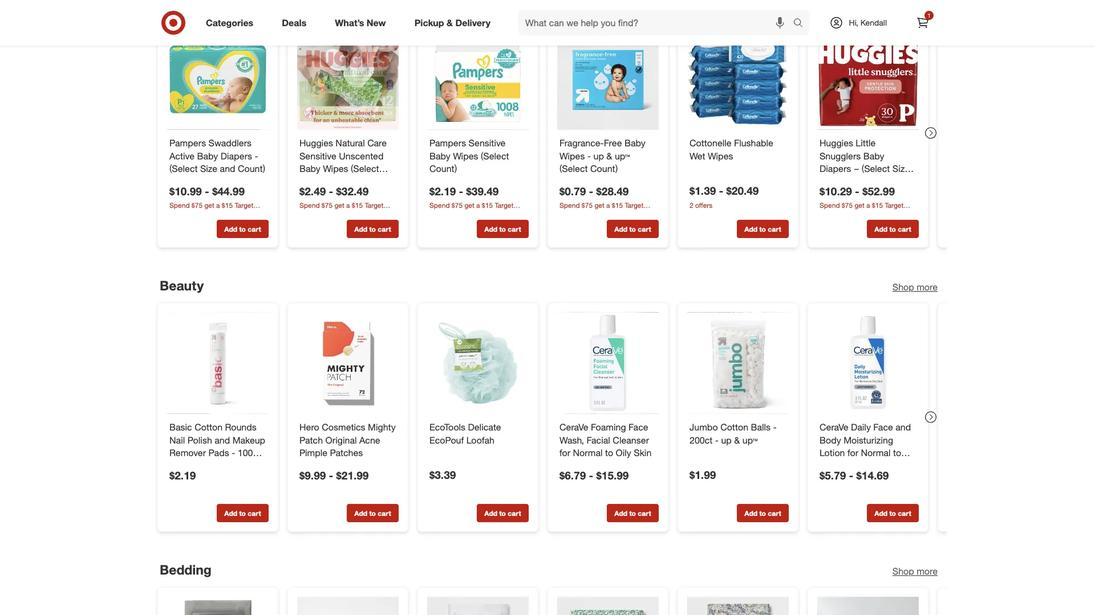 Task type: locate. For each thing, give the bounding box(es) containing it.
huggies natural care sensitive unscented baby wipes (select count) link
[[299, 137, 396, 188]]

0 vertical spatial shop more button
[[892, 281, 938, 294]]

pampers swaddlers active baby diapers - (select size and count) image
[[167, 28, 269, 130], [167, 28, 269, 130]]

up down fragrance-
[[593, 150, 604, 162]]

count) inside fragrance-free baby wipes - up & up™ (select count)
[[590, 164, 618, 175]]

0 horizontal spatial skin
[[634, 448, 651, 459]]

wipes inside pampers sensitive baby wipes (select count)
[[453, 150, 478, 162]]

add for pampers sensitive baby wipes (select count)
[[484, 225, 497, 234]]

wipes down cottonelle
[[708, 150, 733, 162]]

standard/queen overfilled plush bed pillow - room essentials™ image
[[297, 598, 399, 616], [297, 598, 399, 616]]

add to cart button for ecotools delicate ecopouf loofah
[[477, 505, 529, 523]]

to
[[239, 225, 246, 234], [369, 225, 376, 234], [499, 225, 506, 234], [629, 225, 636, 234], [759, 225, 766, 234], [889, 225, 896, 234], [605, 448, 613, 459], [893, 448, 901, 459], [239, 510, 246, 518], [369, 510, 376, 518], [499, 510, 506, 518], [629, 510, 636, 518], [759, 510, 766, 518], [889, 510, 896, 518]]

normal down facial
[[573, 448, 603, 459]]

a down $44.99
[[216, 201, 220, 210]]

baby inside huggies natural care sensitive unscented baby wipes (select count) $2.49 - $32.49 spend $75 get a $15 target giftcard on diapers & wipes
[[299, 164, 320, 175]]

1 spend from the left
[[169, 201, 190, 210]]

to for cerave daily face and body moisturizing lotion for normal to dry skin - fragrance free
[[889, 510, 896, 518]]

cotton
[[195, 422, 222, 433], [720, 422, 748, 433]]

& inside basic cotton rounds nail polish and makeup remover pads - 100ct - up & up™ $2.19
[[188, 461, 194, 472]]

0 vertical spatial shop more
[[892, 282, 938, 293]]

1 size from the left
[[200, 164, 217, 175]]

free up '$28.49'
[[604, 137, 622, 149]]

diapers down $52.99
[[857, 211, 880, 220]]

up™ inside fragrance-free baby wipes - up & up™ (select count)
[[615, 150, 630, 162]]

wipes inside "$0.79 - $28.49 spend $75 get a $15 target giftcard on diapers & wipes"
[[628, 211, 646, 220]]

get down $52.99
[[855, 201, 864, 210]]

$9.99 - $21.99
[[299, 470, 369, 483]]

cotton left balls
[[720, 422, 748, 433]]

to for huggies natural care sensitive unscented baby wipes (select count)
[[369, 225, 376, 234]]

$75 for $2.19
[[452, 201, 463, 210]]

spend
[[169, 201, 190, 210], [299, 201, 320, 210], [429, 201, 450, 210], [559, 201, 580, 210], [820, 201, 840, 210]]

pampers inside pampers swaddlers active baby diapers - (select size and count)
[[169, 137, 206, 149]]

diapers for -
[[221, 150, 252, 162]]

cart for cerave foaming face wash, facial cleanser for normal to oily skin
[[638, 510, 651, 518]]

1 vertical spatial shop
[[892, 567, 914, 578]]

cotton inside jumbo cotton balls - 200ct - up & up™
[[720, 422, 748, 433]]

2 vertical spatial up
[[175, 461, 186, 472]]

cart for fragrance-free baby wipes - up & up™ (select count)
[[638, 225, 651, 234]]

spend for $2.19 - $39.49
[[429, 201, 450, 210]]

to inside cerave daily face and body moisturizing lotion for normal to dry skin - fragrance free
[[893, 448, 901, 459]]

wipes down $32.49
[[368, 211, 386, 220]]

target
[[235, 201, 253, 210], [365, 201, 383, 210], [495, 201, 513, 210], [625, 201, 643, 210], [885, 201, 904, 210]]

0 horizontal spatial face
[[629, 422, 648, 433]]

(select down unscented
[[351, 164, 379, 175]]

up™ up '$28.49'
[[615, 150, 630, 162]]

& down $39.49 at the top left of page
[[492, 211, 496, 220]]

target inside "$0.79 - $28.49 spend $75 get a $15 target giftcard on diapers & wipes"
[[625, 201, 643, 210]]

diapers inside the huggies little snugglers baby diapers – (select size and count) $10.29 - $52.99 spend $75 get a $15 target giftcard on diapers & wipes
[[857, 211, 880, 220]]

(select inside huggies natural care sensitive unscented baby wipes (select count) $2.49 - $32.49 spend $75 get a $15 target giftcard on diapers & wipes
[[351, 164, 379, 175]]

wipes inside $10.99 - $44.99 spend $75 get a $15 target giftcard on diapers & wipes
[[238, 211, 256, 220]]

and down 'snugglers'
[[820, 177, 835, 188]]

get down '$28.49'
[[595, 201, 604, 210]]

$75
[[192, 201, 203, 210], [322, 201, 333, 210], [452, 201, 463, 210], [582, 201, 593, 210], [842, 201, 853, 210]]

cart for pampers sensitive baby wipes (select count)
[[508, 225, 521, 234]]

and inside basic cotton rounds nail polish and makeup remover pads - 100ct - up & up™ $2.19
[[215, 435, 230, 446]]

get for $0.79
[[595, 201, 604, 210]]

to for hero cosmetics mighty patch original acne pimple patches
[[369, 510, 376, 518]]

1 horizontal spatial pampers
[[429, 137, 466, 149]]

count) up $44.99
[[238, 164, 265, 175]]

size for little
[[892, 164, 910, 175]]

pampers for $10.99
[[169, 137, 206, 149]]

1 pampers from the left
[[169, 137, 206, 149]]

$15 inside $2.19 - $39.49 spend $75 get a $15 target giftcard on diapers & wipes
[[482, 201, 493, 210]]

ecotools delicate ecopouf loofah
[[429, 422, 501, 446]]

a for $10.99
[[216, 201, 220, 210]]

0 horizontal spatial huggies
[[299, 137, 333, 149]]

get for $2.19
[[464, 201, 474, 210]]

and
[[220, 164, 235, 175], [820, 177, 835, 188], [896, 422, 911, 433], [215, 435, 230, 446]]

shop more
[[892, 282, 938, 293], [892, 567, 938, 578]]

diapers inside $2.19 - $39.49 spend $75 get a $15 target giftcard on diapers & wipes
[[467, 211, 490, 220]]

2 on from the left
[[327, 211, 335, 220]]

2 shop from the top
[[892, 567, 914, 578]]

1 vertical spatial diapers
[[820, 164, 851, 175]]

1 vertical spatial shop more button
[[892, 566, 938, 579]]

diapers down $44.99
[[207, 211, 230, 220]]

4 get from the left
[[595, 201, 604, 210]]

wipes down $44.99
[[238, 211, 256, 220]]

size inside the huggies little snugglers baby diapers – (select size and count) $10.29 - $52.99 spend $75 get a $15 target giftcard on diapers & wipes
[[892, 164, 910, 175]]

cart for hero cosmetics mighty patch original acne pimple patches
[[378, 510, 391, 518]]

to for pampers swaddlers active baby diapers - (select size and count)
[[239, 225, 246, 234]]

4 $15 from the left
[[612, 201, 623, 210]]

5 target from the left
[[885, 201, 904, 210]]

skin down "lotion"
[[836, 461, 854, 472]]

target down '$28.49'
[[625, 201, 643, 210]]

wipes down '$28.49'
[[628, 211, 646, 220]]

- inside huggies natural care sensitive unscented baby wipes (select count) $2.49 - $32.49 spend $75 get a $15 target giftcard on diapers & wipes
[[329, 185, 333, 198]]

& up '$28.49'
[[606, 150, 612, 162]]

up
[[593, 150, 604, 162], [721, 435, 732, 446], [175, 461, 186, 472]]

0 vertical spatial up
[[593, 150, 604, 162]]

0 horizontal spatial up™
[[197, 461, 212, 472]]

1 horizontal spatial normal
[[861, 448, 891, 459]]

0 horizontal spatial $2.19
[[169, 470, 196, 483]]

1 horizontal spatial skin
[[836, 461, 854, 472]]

basic cotton rounds nail polish and makeup remover pads - 100ct - up & up™ link
[[169, 421, 266, 472]]

on inside $10.99 - $44.99 spend $75 get a $15 target giftcard on diapers & wipes
[[197, 211, 205, 220]]

1 horizontal spatial free
[[820, 474, 838, 485]]

3 target from the left
[[495, 201, 513, 210]]

1 vertical spatial shop more
[[892, 567, 938, 578]]

pampers
[[169, 137, 206, 149], [429, 137, 466, 149]]

shop for beauty
[[892, 282, 914, 293]]

baby right active
[[197, 150, 218, 162]]

baby
[[624, 137, 645, 149], [197, 150, 218, 162], [429, 150, 450, 162], [863, 150, 884, 162], [299, 164, 320, 175]]

1 vertical spatial skin
[[836, 461, 854, 472]]

wipes down fragrance-
[[559, 150, 585, 162]]

$0.79 - $28.49 spend $75 get a $15 target giftcard on diapers & wipes
[[559, 185, 646, 220]]

diapers inside huggies natural care sensitive unscented baby wipes (select count) $2.49 - $32.49 spend $75 get a $15 target giftcard on diapers & wipes
[[337, 211, 360, 220]]

5 $15 from the left
[[872, 201, 883, 210]]

for down wash,
[[559, 448, 570, 459]]

5 spend $75 get a $15 target giftcard on diapers & wipes button from the left
[[820, 201, 919, 220]]

a down $39.49 at the top left of page
[[476, 201, 480, 210]]

beauty
[[160, 278, 204, 294]]

search
[[788, 18, 815, 29]]

4 wipes from the left
[[628, 211, 646, 220]]

3 on from the left
[[457, 211, 465, 220]]

add for hero cosmetics mighty patch original acne pimple patches
[[354, 510, 367, 518]]

1 horizontal spatial face
[[873, 422, 893, 433]]

400 thread count printed performance sheet set - threshold™ image
[[687, 598, 789, 616], [687, 598, 789, 616]]

$15 down $44.99
[[222, 201, 233, 210]]

target down $39.49 at the top left of page
[[495, 201, 513, 210]]

5 $75 from the left
[[842, 201, 853, 210]]

(select right –
[[862, 164, 890, 175]]

add for huggies little snugglers baby diapers – (select size and count)
[[874, 225, 887, 234]]

diapers inside $10.99 - $44.99 spend $75 get a $15 target giftcard on diapers & wipes
[[207, 211, 230, 220]]

count) for fragrance-free baby wipes - up & up™ (select count)
[[590, 164, 618, 175]]

balls
[[751, 422, 771, 433]]

size up $52.99
[[892, 164, 910, 175]]

microfiber solid sheet set - room essentials™ image
[[167, 598, 269, 616], [167, 598, 269, 616]]

3 spend from the left
[[429, 201, 450, 210]]

spend inside huggies natural care sensitive unscented baby wipes (select count) $2.49 - $32.49 spend $75 get a $15 target giftcard on diapers & wipes
[[299, 201, 320, 210]]

fragrance-
[[559, 137, 604, 149]]

cerave daily face and body moisturizing lotion for normal to dry skin - fragrance free image
[[817, 313, 919, 414], [817, 313, 919, 414]]

diapers for $2.19
[[467, 211, 490, 220]]

to for jumbo cotton balls - 200ct - up & up™
[[759, 510, 766, 518]]

$15 inside the huggies little snugglers baby diapers – (select size and count) $10.29 - $52.99 spend $75 get a $15 target giftcard on diapers & wipes
[[872, 201, 883, 210]]

diapers down $32.49
[[337, 211, 360, 220]]

giftcard inside "$0.79 - $28.49 spend $75 get a $15 target giftcard on diapers & wipes"
[[559, 211, 585, 220]]

a down '$28.49'
[[606, 201, 610, 210]]

add to cart
[[224, 225, 261, 234], [354, 225, 391, 234], [484, 225, 521, 234], [614, 225, 651, 234], [744, 225, 781, 234], [874, 225, 911, 234], [224, 510, 261, 518], [354, 510, 391, 518], [484, 510, 521, 518], [614, 510, 651, 518], [744, 510, 781, 518], [874, 510, 911, 518]]

jumbo cotton balls - 200ct - up & up™ link
[[690, 421, 786, 447]]

spend $75 get a $15 target giftcard on diapers & wipes button down $32.49
[[299, 201, 399, 220]]

- inside $2.19 - $39.49 spend $75 get a $15 target giftcard on diapers & wipes
[[459, 185, 463, 198]]

2 normal from the left
[[861, 448, 891, 459]]

target down $44.99
[[235, 201, 253, 210]]

huggies little snugglers baby diapers – (select size and count) $10.29 - $52.99 spend $75 get a $15 target giftcard on diapers & wipes
[[820, 137, 910, 220]]

2 huggies from the left
[[820, 137, 853, 149]]

pampers sensitive baby wipes (select count) image
[[427, 28, 529, 130], [427, 28, 529, 130]]

wipes inside fragrance-free baby wipes - up & up™ (select count)
[[559, 150, 585, 162]]

snugglers
[[820, 150, 861, 162]]

$75 for $0.79
[[582, 201, 593, 210]]

1 horizontal spatial for
[[847, 448, 858, 459]]

4 on from the left
[[587, 211, 595, 220]]

2 spend $75 get a $15 target giftcard on diapers & wipes button from the left
[[299, 201, 399, 220]]

count) inside pampers swaddlers active baby diapers - (select size and count)
[[238, 164, 265, 175]]

2 a from the left
[[346, 201, 350, 210]]

2 cerave from the left
[[820, 422, 848, 433]]

300 thread count ultra soft fitted sheet - threshold™ image
[[817, 598, 919, 616], [817, 598, 919, 616]]

4 a from the left
[[606, 201, 610, 210]]

$2.19 down 'remover'
[[169, 470, 196, 483]]

spend $75 get a $15 target giftcard on diapers & wipes button down '$28.49'
[[559, 201, 659, 220]]

face inside cerave daily face and body moisturizing lotion for normal to dry skin - fragrance free
[[873, 422, 893, 433]]

4 diapers from the left
[[597, 211, 620, 220]]

2 for from the left
[[847, 448, 858, 459]]

$75 inside $10.99 - $44.99 spend $75 get a $15 target giftcard on diapers & wipes
[[192, 201, 203, 210]]

count) up $2.19 - $39.49 spend $75 get a $15 target giftcard on diapers & wipes
[[429, 164, 457, 175]]

count) up '$28.49'
[[590, 164, 618, 175]]

normal inside the cerave foaming face wash, facial cleanser for normal to oily skin
[[573, 448, 603, 459]]

spend $75 get a $15 target giftcard on diapers & wipes button down $52.99
[[820, 201, 919, 220]]

cotton up polish
[[195, 422, 222, 433]]

$75 down $10.29
[[842, 201, 853, 210]]

1 target from the left
[[235, 201, 253, 210]]

add to cart button for huggies little snugglers baby diapers – (select size and count)
[[867, 220, 919, 238]]

2 target from the left
[[365, 201, 383, 210]]

1 vertical spatial more
[[917, 567, 938, 578]]

fragrance-free baby wipes - up & up™ (select count)
[[559, 137, 645, 175]]

up™ inside basic cotton rounds nail polish and makeup remover pads - 100ct - up & up™ $2.19
[[197, 461, 212, 472]]

giftcard
[[169, 211, 195, 220], [299, 211, 325, 220], [429, 211, 455, 220], [559, 211, 585, 220], [820, 211, 845, 220]]

$15 down $52.99
[[872, 201, 883, 210]]

& inside pickup & delivery 'link'
[[447, 17, 453, 28]]

diapers
[[207, 211, 230, 220], [337, 211, 360, 220], [467, 211, 490, 220], [597, 211, 620, 220], [857, 211, 880, 220]]

wipes up $39.49 at the top left of page
[[453, 150, 478, 162]]

4 spend from the left
[[559, 201, 580, 210]]

$15 down $32.49
[[352, 201, 363, 210]]

free inside cerave daily face and body moisturizing lotion for normal to dry skin - fragrance free
[[820, 474, 838, 485]]

baby right fragrance-
[[624, 137, 645, 149]]

jumbo
[[690, 422, 718, 433]]

0 vertical spatial more
[[917, 282, 938, 293]]

2 vertical spatial up™
[[197, 461, 212, 472]]

$39.49
[[466, 185, 499, 198]]

0 vertical spatial diapers
[[221, 150, 252, 162]]

5 on from the left
[[847, 211, 855, 220]]

(select up the $0.79
[[559, 164, 588, 175]]

1 $15 from the left
[[222, 201, 233, 210]]

to for huggies little snugglers baby diapers – (select size and count)
[[889, 225, 896, 234]]

target down $32.49
[[365, 201, 383, 210]]

jumbo cotton balls - 200ct - up & up™ image
[[687, 313, 789, 414], [687, 313, 789, 414]]

2 face from the left
[[873, 422, 893, 433]]

0 horizontal spatial for
[[559, 448, 570, 459]]

add to cart button for jumbo cotton balls - 200ct - up & up™
[[737, 505, 789, 523]]

huggies inside huggies natural care sensitive unscented baby wipes (select count) $2.49 - $32.49 spend $75 get a $15 target giftcard on diapers & wipes
[[299, 137, 333, 149]]

shop for bedding
[[892, 567, 914, 578]]

1 horizontal spatial cotton
[[720, 422, 748, 433]]

5 wipes from the left
[[888, 211, 906, 220]]

0 horizontal spatial cerave
[[559, 422, 588, 433]]

baby inside pampers swaddlers active baby diapers - (select size and count)
[[197, 150, 218, 162]]

3 $15 from the left
[[482, 201, 493, 210]]

huggies little snugglers baby diapers – (select size and count) image
[[817, 28, 919, 130], [817, 28, 919, 130]]

0 horizontal spatial cotton
[[195, 422, 222, 433]]

face up moisturizing
[[873, 422, 893, 433]]

baby down little
[[863, 150, 884, 162]]

1 horizontal spatial huggies
[[820, 137, 853, 149]]

up inside jumbo cotton balls - 200ct - up & up™
[[721, 435, 732, 446]]

active
[[169, 150, 194, 162]]

4 spend $75 get a $15 target giftcard on diapers & wipes button from the left
[[559, 201, 659, 220]]

pampers sensitive baby wipes (select count) link
[[429, 137, 526, 176]]

1 horizontal spatial sensitive
[[469, 137, 506, 149]]

2 $75 from the left
[[322, 201, 333, 210]]

1 vertical spatial up™
[[742, 435, 758, 446]]

1 vertical spatial up
[[721, 435, 732, 446]]

up™
[[615, 150, 630, 162], [742, 435, 758, 446], [197, 461, 212, 472]]

normal down moisturizing
[[861, 448, 891, 459]]

face up cleanser
[[629, 422, 648, 433]]

cerave inside cerave daily face and body moisturizing lotion for normal to dry skin - fragrance free
[[820, 422, 848, 433]]

for inside the cerave foaming face wash, facial cleanser for normal to oily skin
[[559, 448, 570, 459]]

1 $75 from the left
[[192, 201, 203, 210]]

1 on from the left
[[197, 211, 205, 220]]

for
[[559, 448, 570, 459], [847, 448, 858, 459]]

$2.19 inside $2.19 - $39.49 spend $75 get a $15 target giftcard on diapers & wipes
[[429, 185, 456, 198]]

0 horizontal spatial sensitive
[[299, 150, 336, 162]]

count) down –
[[837, 177, 865, 188]]

diapers for $0.79
[[597, 211, 620, 220]]

- inside "$0.79 - $28.49 spend $75 get a $15 target giftcard on diapers & wipes"
[[589, 185, 593, 198]]

a inside "$0.79 - $28.49 spend $75 get a $15 target giftcard on diapers & wipes"
[[606, 201, 610, 210]]

more
[[917, 282, 938, 293], [917, 567, 938, 578]]

1 horizontal spatial $2.19
[[429, 185, 456, 198]]

(select down active
[[169, 164, 198, 175]]

5 get from the left
[[855, 201, 864, 210]]

spend $75 get a $15 target giftcard on diapers & wipes button down $44.99
[[169, 201, 269, 220]]

2 horizontal spatial up
[[721, 435, 732, 446]]

a for $0.79
[[606, 201, 610, 210]]

$15.99
[[596, 470, 629, 483]]

fragrance-free baby wipes - up & up™ (select count) image
[[557, 28, 659, 130], [557, 28, 659, 130]]

$2.19 left $39.49 at the top left of page
[[429, 185, 456, 198]]

1 vertical spatial free
[[820, 474, 838, 485]]

cerave inside the cerave foaming face wash, facial cleanser for normal to oily skin
[[559, 422, 588, 433]]

add to cart button for huggies natural care sensitive unscented baby wipes (select count)
[[347, 220, 399, 238]]

size for swaddlers
[[200, 164, 217, 175]]

cerave up body
[[820, 422, 848, 433]]

get inside $2.19 - $39.49 spend $75 get a $15 target giftcard on diapers & wipes
[[464, 201, 474, 210]]

1 a from the left
[[216, 201, 220, 210]]

face inside the cerave foaming face wash, facial cleanser for normal to oily skin
[[629, 422, 648, 433]]

get down $44.99
[[204, 201, 214, 210]]

0 horizontal spatial free
[[604, 137, 622, 149]]

cerave
[[559, 422, 588, 433], [820, 422, 848, 433]]

add to cart button for cerave foaming face wash, facial cleanser for normal to oily skin
[[607, 505, 659, 523]]

sensitive up $39.49 at the top left of page
[[469, 137, 506, 149]]

add to cart button for cottonelle flushable wet wipes
[[737, 220, 789, 238]]

$75 down the $10.99
[[192, 201, 203, 210]]

baby up $2.19 - $39.49 spend $75 get a $15 target giftcard on diapers & wipes
[[429, 150, 450, 162]]

get inside the huggies little snugglers baby diapers – (select size and count) $10.29 - $52.99 spend $75 get a $15 target giftcard on diapers & wipes
[[855, 201, 864, 210]]

$0.79
[[559, 185, 586, 198]]

4 giftcard from the left
[[559, 211, 585, 220]]

2 spend from the left
[[299, 201, 320, 210]]

diapers down $39.49 at the top left of page
[[467, 211, 490, 220]]

& right 200ct
[[734, 435, 740, 446]]

1 vertical spatial $2.19
[[169, 470, 196, 483]]

1 giftcard from the left
[[169, 211, 195, 220]]

huggies up 'snugglers'
[[820, 137, 853, 149]]

for down moisturizing
[[847, 448, 858, 459]]

shop more for beauty
[[892, 282, 938, 293]]

categories
[[206, 17, 253, 28]]

diapers inside "$0.79 - $28.49 spend $75 get a $15 target giftcard on diapers & wipes"
[[597, 211, 620, 220]]

giftcard for $10.99 - $44.99
[[169, 211, 195, 220]]

$15
[[222, 201, 233, 210], [352, 201, 363, 210], [482, 201, 493, 210], [612, 201, 623, 210], [872, 201, 883, 210]]

1 horizontal spatial size
[[892, 164, 910, 175]]

wipes inside $2.19 - $39.49 spend $75 get a $15 target giftcard on diapers & wipes
[[498, 211, 516, 220]]

$75 inside "$0.79 - $28.49 spend $75 get a $15 target giftcard on diapers & wipes"
[[582, 201, 593, 210]]

0 vertical spatial up™
[[615, 150, 630, 162]]

and right daily
[[896, 422, 911, 433]]

1 more from the top
[[917, 282, 938, 293]]

4 target from the left
[[625, 201, 643, 210]]

get inside $10.99 - $44.99 spend $75 get a $15 target giftcard on diapers & wipes
[[204, 201, 214, 210]]

up™ down balls
[[742, 435, 758, 446]]

on inside $2.19 - $39.49 spend $75 get a $15 target giftcard on diapers & wipes
[[457, 211, 465, 220]]

count) for pampers swaddlers active baby diapers - (select size and count)
[[238, 164, 265, 175]]

-
[[255, 150, 258, 162], [587, 150, 591, 162], [719, 185, 723, 198], [205, 185, 209, 198], [329, 185, 333, 198], [459, 185, 463, 198], [589, 185, 593, 198], [855, 185, 859, 198], [773, 422, 777, 433], [715, 435, 719, 446], [232, 448, 235, 459], [169, 461, 173, 472], [857, 461, 860, 472], [329, 470, 333, 483], [589, 470, 593, 483], [849, 470, 853, 483]]

a down $32.49
[[346, 201, 350, 210]]

normal
[[573, 448, 603, 459], [861, 448, 891, 459]]

1 spend $75 get a $15 target giftcard on diapers & wipes button from the left
[[169, 201, 269, 220]]

size up $44.99
[[200, 164, 217, 175]]

& down $52.99
[[882, 211, 886, 220]]

wipes inside cottonelle flushable wet wipes
[[708, 150, 733, 162]]

2 diapers from the left
[[337, 211, 360, 220]]

acne
[[359, 435, 380, 446]]

baby up $2.49
[[299, 164, 320, 175]]

for inside cerave daily face and body moisturizing lotion for normal to dry skin - fragrance free
[[847, 448, 858, 459]]

add to cart for cottonelle flushable wet wipes
[[744, 225, 781, 234]]

2 size from the left
[[892, 164, 910, 175]]

giftcard for $2.19 - $39.49
[[429, 211, 455, 220]]

fragrance
[[863, 461, 904, 472]]

up down 'remover'
[[175, 461, 186, 472]]

spend for $0.79 - $28.49
[[559, 201, 580, 210]]

2 horizontal spatial up™
[[742, 435, 758, 446]]

400 thread count solid performance sheet set - threshold™ image
[[427, 598, 529, 616], [427, 598, 529, 616]]

wipes for $2.19 - $39.49
[[498, 211, 516, 220]]

5 a from the left
[[866, 201, 870, 210]]

1 cotton from the left
[[195, 422, 222, 433]]

cart for huggies little snugglers baby diapers – (select size and count)
[[898, 225, 911, 234]]

target for $10.99 - $44.99
[[235, 201, 253, 210]]

& right pickup
[[447, 17, 453, 28]]

up™ down pads
[[197, 461, 212, 472]]

skin
[[634, 448, 651, 459], [836, 461, 854, 472]]

2 cotton from the left
[[720, 422, 748, 433]]

huggies
[[299, 137, 333, 149], [820, 137, 853, 149]]

1 shop more from the top
[[892, 282, 938, 293]]

wipes up $32.49
[[323, 164, 348, 175]]

target down $52.99
[[885, 201, 904, 210]]

add
[[224, 225, 237, 234], [354, 225, 367, 234], [484, 225, 497, 234], [614, 225, 627, 234], [744, 225, 757, 234], [874, 225, 887, 234], [224, 510, 237, 518], [354, 510, 367, 518], [484, 510, 497, 518], [614, 510, 627, 518], [744, 510, 757, 518], [874, 510, 887, 518]]

1 horizontal spatial cerave
[[820, 422, 848, 433]]

add to cart button for hero cosmetics mighty patch original acne pimple patches
[[347, 505, 399, 523]]

1 normal from the left
[[573, 448, 603, 459]]

5 spend from the left
[[820, 201, 840, 210]]

1 cerave from the left
[[559, 422, 588, 433]]

count)
[[238, 164, 265, 175], [429, 164, 457, 175], [590, 164, 618, 175], [299, 177, 327, 188], [837, 177, 865, 188]]

0 vertical spatial skin
[[634, 448, 651, 459]]

nail
[[169, 435, 185, 446]]

3 spend $75 get a $15 target giftcard on diapers & wipes button from the left
[[429, 201, 529, 220]]

up right 200ct
[[721, 435, 732, 446]]

ecopouf
[[429, 435, 464, 446]]

spend inside the huggies little snugglers baby diapers – (select size and count) $10.29 - $52.99 spend $75 get a $15 target giftcard on diapers & wipes
[[820, 201, 840, 210]]

giftcard for $0.79 - $28.49
[[559, 211, 585, 220]]

cerave foaming face wash, facial cleanser for normal to oily skin image
[[557, 313, 659, 414], [557, 313, 659, 414]]

cerave up wash,
[[559, 422, 588, 433]]

diapers for $10.99
[[207, 211, 230, 220]]

spend inside $10.99 - $44.99 spend $75 get a $15 target giftcard on diapers & wipes
[[169, 201, 190, 210]]

cart for pampers swaddlers active baby diapers - (select size and count)
[[248, 225, 261, 234]]

oily
[[616, 448, 631, 459]]

cleanser
[[613, 435, 649, 446]]

& down $44.99
[[232, 211, 236, 220]]

1 face from the left
[[629, 422, 648, 433]]

spend for $10.99 - $44.99
[[169, 201, 190, 210]]

0 vertical spatial sensitive
[[469, 137, 506, 149]]

get for $10.99
[[204, 201, 214, 210]]

get inside "$0.79 - $28.49 spend $75 get a $15 target giftcard on diapers & wipes"
[[595, 201, 604, 210]]

& inside huggies natural care sensitive unscented baby wipes (select count) $2.49 - $32.49 spend $75 get a $15 target giftcard on diapers & wipes
[[362, 211, 366, 220]]

add to cart button
[[217, 220, 269, 238], [347, 220, 399, 238], [477, 220, 529, 238], [607, 220, 659, 238], [737, 220, 789, 238], [867, 220, 919, 238], [217, 505, 269, 523], [347, 505, 399, 523], [477, 505, 529, 523], [607, 505, 659, 523], [737, 505, 789, 523], [867, 505, 919, 523]]

spend inside "$0.79 - $28.49 spend $75 get a $15 target giftcard on diapers & wipes"
[[559, 201, 580, 210]]

and up $44.99
[[220, 164, 235, 175]]

add for ecotools delicate ecopouf loofah
[[484, 510, 497, 518]]

2 get from the left
[[334, 201, 344, 210]]

1 shop more button from the top
[[892, 281, 938, 294]]

wipes for $2.19
[[453, 150, 478, 162]]

0 vertical spatial shop
[[892, 282, 914, 293]]

hero cosmetics mighty patch original acne pimple patches image
[[297, 313, 399, 414], [297, 313, 399, 414]]

spend $75 get a $15 target giftcard on diapers & wipes button down $39.49 at the top left of page
[[429, 201, 529, 220]]

cotton for basic cotton rounds nail polish and makeup remover pads - 100ct - up & up™ $2.19
[[195, 422, 222, 433]]

0 horizontal spatial pampers
[[169, 137, 206, 149]]

1 horizontal spatial diapers
[[820, 164, 851, 175]]

target inside $10.99 - $44.99 spend $75 get a $15 target giftcard on diapers & wipes
[[235, 201, 253, 210]]

& down $32.49
[[362, 211, 366, 220]]

1 for from the left
[[559, 448, 570, 459]]

1 diapers from the left
[[207, 211, 230, 220]]

What can we help you find? suggestions appear below search field
[[518, 10, 796, 35]]

$75 down pampers sensitive baby wipes (select count)
[[452, 201, 463, 210]]

4 $75 from the left
[[582, 201, 593, 210]]

2 shop more button from the top
[[892, 566, 938, 579]]

what's new link
[[325, 10, 400, 35]]

2 pampers from the left
[[429, 137, 466, 149]]

on
[[197, 211, 205, 220], [327, 211, 335, 220], [457, 211, 465, 220], [587, 211, 595, 220], [847, 211, 855, 220]]

(select up $39.49 at the top left of page
[[481, 150, 509, 162]]

$75 inside $2.19 - $39.49 spend $75 get a $15 target giftcard on diapers & wipes
[[452, 201, 463, 210]]

$5.79 - $14.69
[[820, 470, 889, 483]]

get
[[204, 201, 214, 210], [334, 201, 344, 210], [464, 201, 474, 210], [595, 201, 604, 210], [855, 201, 864, 210]]

wipes inside the huggies little snugglers baby diapers – (select size and count) $10.29 - $52.99 spend $75 get a $15 target giftcard on diapers & wipes
[[888, 211, 906, 220]]

printed microfiber sheet set - room essentials™ image
[[557, 598, 659, 616], [557, 598, 659, 616]]

1 horizontal spatial up™
[[615, 150, 630, 162]]

wipes down $52.99
[[888, 211, 906, 220]]

3 giftcard from the left
[[429, 211, 455, 220]]

3 $75 from the left
[[452, 201, 463, 210]]

ecotools delicate ecopouf loofah image
[[427, 313, 529, 414], [427, 313, 529, 414]]

shop more for bedding
[[892, 567, 938, 578]]

huggies natural care sensitive unscented baby wipes (select count) image
[[297, 28, 399, 130], [297, 28, 399, 130]]

wipes for $1.39
[[708, 150, 733, 162]]

& down '$28.49'
[[622, 211, 626, 220]]

0 vertical spatial free
[[604, 137, 622, 149]]

5 giftcard from the left
[[820, 211, 845, 220]]

sensitive inside huggies natural care sensitive unscented baby wipes (select count) $2.49 - $32.49 spend $75 get a $15 target giftcard on diapers & wipes
[[299, 150, 336, 162]]

target for $2.19 - $39.49
[[495, 201, 513, 210]]

skin down cleanser
[[634, 448, 651, 459]]

0 horizontal spatial normal
[[573, 448, 603, 459]]

add for cerave daily face and body moisturizing lotion for normal to dry skin - fragrance free
[[874, 510, 887, 518]]

diapers down 'snugglers'
[[820, 164, 851, 175]]

free down dry
[[820, 474, 838, 485]]

shop more button for beauty
[[892, 281, 938, 294]]

wash,
[[559, 435, 584, 446]]

3 diapers from the left
[[467, 211, 490, 220]]

and up pads
[[215, 435, 230, 446]]

cottonelle flushable wet wipes image
[[687, 28, 789, 130], [687, 28, 789, 130]]

2 wipes from the left
[[368, 211, 386, 220]]

huggies left natural
[[299, 137, 333, 149]]

(select
[[481, 150, 509, 162], [169, 164, 198, 175], [351, 164, 379, 175], [559, 164, 588, 175], [862, 164, 890, 175]]

2 giftcard from the left
[[299, 211, 325, 220]]

5 diapers from the left
[[857, 211, 880, 220]]

$75 down $2.49
[[322, 201, 333, 210]]

1 vertical spatial sensitive
[[299, 150, 336, 162]]

count) inside the huggies little snugglers baby diapers – (select size and count) $10.29 - $52.99 spend $75 get a $15 target giftcard on diapers & wipes
[[837, 177, 865, 188]]

$15 down '$28.49'
[[612, 201, 623, 210]]

ecotools
[[429, 422, 465, 433]]

add for pampers swaddlers active baby diapers - (select size and count)
[[224, 225, 237, 234]]

3 wipes from the left
[[498, 211, 516, 220]]

0 horizontal spatial up
[[175, 461, 186, 472]]

1 shop from the top
[[892, 282, 914, 293]]

a for $2.19
[[476, 201, 480, 210]]

on inside the huggies little snugglers baby diapers – (select size and count) $10.29 - $52.99 spend $75 get a $15 target giftcard on diapers & wipes
[[847, 211, 855, 220]]

categories link
[[196, 10, 268, 35]]

0 horizontal spatial diapers
[[221, 150, 252, 162]]

on inside "$0.79 - $28.49 spend $75 get a $15 target giftcard on diapers & wipes"
[[587, 211, 595, 220]]

a inside $2.19 - $39.49 spend $75 get a $15 target giftcard on diapers & wipes
[[476, 201, 480, 210]]

cotton inside basic cotton rounds nail polish and makeup remover pads - 100ct - up & up™ $2.19
[[195, 422, 222, 433]]

2 shop more from the top
[[892, 567, 938, 578]]

$20.49
[[726, 185, 759, 198]]

huggies for $2.49
[[299, 137, 333, 149]]

get down $32.49
[[334, 201, 344, 210]]

0 horizontal spatial size
[[200, 164, 217, 175]]

$75 down the $0.79
[[582, 201, 593, 210]]

count) left $32.49
[[299, 177, 327, 188]]

diapers inside the huggies little snugglers baby diapers – (select size and count) $10.29 - $52.99 spend $75 get a $15 target giftcard on diapers & wipes
[[820, 164, 851, 175]]

$15 down $39.49 at the top left of page
[[482, 201, 493, 210]]

face for $14.69
[[873, 422, 893, 433]]

body
[[820, 435, 841, 446]]

2 more from the top
[[917, 567, 938, 578]]

$15 inside $10.99 - $44.99 spend $75 get a $15 target giftcard on diapers & wipes
[[222, 201, 233, 210]]

3 a from the left
[[476, 201, 480, 210]]

sensitive down natural
[[299, 150, 336, 162]]

diapers down '$28.49'
[[597, 211, 620, 220]]

add for jumbo cotton balls - 200ct - up & up™
[[744, 510, 757, 518]]

add to cart for ecotools delicate ecopouf loofah
[[484, 510, 521, 518]]

wipes down $39.49 at the top left of page
[[498, 211, 516, 220]]

spend inside $2.19 - $39.49 spend $75 get a $15 target giftcard on diapers & wipes
[[429, 201, 450, 210]]

huggies inside the huggies little snugglers baby diapers – (select size and count) $10.29 - $52.99 spend $75 get a $15 target giftcard on diapers & wipes
[[820, 137, 853, 149]]

a inside $10.99 - $44.99 spend $75 get a $15 target giftcard on diapers & wipes
[[216, 201, 220, 210]]

0 vertical spatial $2.19
[[429, 185, 456, 198]]

target inside $2.19 - $39.49 spend $75 get a $15 target giftcard on diapers & wipes
[[495, 201, 513, 210]]

1 wipes from the left
[[238, 211, 256, 220]]

200ct
[[690, 435, 713, 446]]

3 get from the left
[[464, 201, 474, 210]]

cart for huggies natural care sensitive unscented baby wipes (select count)
[[378, 225, 391, 234]]

basic cotton rounds nail polish and makeup remover pads - 100ct - up & up™ image
[[167, 313, 269, 414], [167, 313, 269, 414]]

1 huggies from the left
[[299, 137, 333, 149]]

cart for basic cotton rounds nail polish and makeup remover pads - 100ct - up & up™
[[248, 510, 261, 518]]

1 get from the left
[[204, 201, 214, 210]]

1 horizontal spatial up
[[593, 150, 604, 162]]

diapers down swaddlers
[[221, 150, 252, 162]]

2 $15 from the left
[[352, 201, 363, 210]]

spend $75 get a $15 target giftcard on diapers & wipes button for $2.19 - $39.49
[[429, 201, 529, 220]]

a down $52.99
[[866, 201, 870, 210]]



Task type: vqa. For each thing, say whether or not it's contained in the screenshot.


Task type: describe. For each thing, give the bounding box(es) containing it.
& inside $10.99 - $44.99 spend $75 get a $15 target giftcard on diapers & wipes
[[232, 211, 236, 220]]

pickup
[[414, 17, 444, 28]]

hero cosmetics mighty patch original acne pimple patches link
[[299, 421, 396, 460]]

1 link
[[910, 10, 935, 35]]

add to cart for jumbo cotton balls - 200ct - up & up™
[[744, 510, 781, 518]]

daily
[[851, 422, 871, 433]]

rounds
[[225, 422, 256, 433]]

pads
[[208, 448, 229, 459]]

$6.79
[[559, 470, 586, 483]]

delicate
[[468, 422, 501, 433]]

add for huggies natural care sensitive unscented baby wipes (select count)
[[354, 225, 367, 234]]

add to cart for fragrance-free baby wipes - up & up™ (select count)
[[614, 225, 651, 234]]

ecotools delicate ecopouf loofah link
[[429, 421, 526, 447]]

$14.69
[[856, 470, 889, 483]]

up™ inside jumbo cotton balls - 200ct - up & up™
[[742, 435, 758, 446]]

patches
[[330, 448, 363, 459]]

$6.79 - $15.99
[[559, 470, 629, 483]]

cotton for jumbo cotton balls - 200ct - up & up™
[[720, 422, 748, 433]]

shop more button for bedding
[[892, 566, 938, 579]]

giftcard inside huggies natural care sensitive unscented baby wipes (select count) $2.49 - $32.49 spend $75 get a $15 target giftcard on diapers & wipes
[[299, 211, 325, 220]]

fragrance-free baby wipes - up & up™ (select count) link
[[559, 137, 656, 176]]

dry
[[820, 461, 834, 472]]

$15 inside huggies natural care sensitive unscented baby wipes (select count) $2.49 - $32.49 spend $75 get a $15 target giftcard on diapers & wipes
[[352, 201, 363, 210]]

diapers for –
[[820, 164, 851, 175]]

to for ecotools delicate ecopouf loofah
[[499, 510, 506, 518]]

2
[[690, 201, 693, 209]]

baby inside the huggies little snugglers baby diapers – (select size and count) $10.29 - $52.99 spend $75 get a $15 target giftcard on diapers & wipes
[[863, 150, 884, 162]]

$3.39
[[429, 469, 456, 482]]

bedding
[[160, 562, 212, 578]]

cottonelle flushable wet wipes
[[690, 137, 773, 162]]

hero cosmetics mighty patch original acne pimple patches
[[299, 422, 396, 459]]

$28.49
[[596, 185, 629, 198]]

add to cart button for pampers swaddlers active baby diapers - (select size and count)
[[217, 220, 269, 238]]

add for basic cotton rounds nail polish and makeup remover pads - 100ct - up & up™
[[224, 510, 237, 518]]

pampers sensitive baby wipes (select count)
[[429, 137, 509, 175]]

- inside $10.99 - $44.99 spend $75 get a $15 target giftcard on diapers & wipes
[[205, 185, 209, 198]]

patch
[[299, 435, 323, 446]]

& inside $2.19 - $39.49 spend $75 get a $15 target giftcard on diapers & wipes
[[492, 211, 496, 220]]

cerave foaming face wash, facial cleanser for normal to oily skin link
[[559, 421, 656, 460]]

swaddlers
[[209, 137, 252, 149]]

add for cottonelle flushable wet wipes
[[744, 225, 757, 234]]

baby inside fragrance-free baby wipes - up & up™ (select count)
[[624, 137, 645, 149]]

loofah
[[466, 435, 494, 446]]

add to cart button for pampers sensitive baby wipes (select count)
[[477, 220, 529, 238]]

hi,
[[849, 18, 858, 28]]

add to cart for pampers sensitive baby wipes (select count)
[[484, 225, 521, 234]]

spend $75 get a $15 target giftcard on diapers & wipes button for $10.99 - $44.99
[[169, 201, 269, 220]]

to for fragrance-free baby wipes - up & up™ (select count)
[[629, 225, 636, 234]]

$2.19 inside basic cotton rounds nail polish and makeup remover pads - 100ct - up & up™ $2.19
[[169, 470, 196, 483]]

& inside the huggies little snugglers baby diapers – (select size and count) $10.29 - $52.99 spend $75 get a $15 target giftcard on diapers & wipes
[[882, 211, 886, 220]]

$15 for $10.99 - $44.99
[[222, 201, 233, 210]]

spend $75 get a $15 target giftcard on diapers & wipes button for $2.49 - $32.49
[[299, 201, 399, 220]]

face for $15.99
[[629, 422, 648, 433]]

and inside pampers swaddlers active baby diapers - (select size and count)
[[220, 164, 235, 175]]

add to cart for pampers swaddlers active baby diapers - (select size and count)
[[224, 225, 261, 234]]

wipes for $0.79 - $28.49
[[628, 211, 646, 220]]

pimple
[[299, 448, 327, 459]]

add to cart button for basic cotton rounds nail polish and makeup remover pads - 100ct - up & up™
[[217, 505, 269, 523]]

$1.39 - $20.49 2 offers
[[690, 185, 759, 209]]

- inside $1.39 - $20.49 2 offers
[[719, 185, 723, 198]]

count) inside huggies natural care sensitive unscented baby wipes (select count) $2.49 - $32.49 spend $75 get a $15 target giftcard on diapers & wipes
[[299, 177, 327, 188]]

(select inside pampers sensitive baby wipes (select count)
[[481, 150, 509, 162]]

cosmetics
[[322, 422, 365, 433]]

wipes inside huggies natural care sensitive unscented baby wipes (select count) $2.49 - $32.49 spend $75 get a $15 target giftcard on diapers & wipes
[[323, 164, 348, 175]]

hi, kendall
[[849, 18, 887, 28]]

$75 inside the huggies little snugglers baby diapers – (select size and count) $10.29 - $52.99 spend $75 get a $15 target giftcard on diapers & wipes
[[842, 201, 853, 210]]

add to cart button for fragrance-free baby wipes - up & up™ (select count)
[[607, 220, 659, 238]]

$10.29
[[820, 185, 852, 198]]

mighty
[[368, 422, 396, 433]]

$5.79
[[820, 470, 846, 483]]

& inside fragrance-free baby wipes - up & up™ (select count)
[[606, 150, 612, 162]]

$75 for $10.99
[[192, 201, 203, 210]]

to for basic cotton rounds nail polish and makeup remover pads - 100ct - up & up™
[[239, 510, 246, 518]]

$44.99
[[212, 185, 245, 198]]

add to cart for huggies natural care sensitive unscented baby wipes (select count)
[[354, 225, 391, 234]]

cerave for $5.79
[[820, 422, 848, 433]]

count) for huggies little snugglers baby diapers – (select size and count) $10.29 - $52.99 spend $75 get a $15 target giftcard on diapers & wipes
[[837, 177, 865, 188]]

add to cart for huggies little snugglers baby diapers – (select size and count)
[[874, 225, 911, 234]]

basic
[[169, 422, 192, 433]]

up inside basic cotton rounds nail polish and makeup remover pads - 100ct - up & up™ $2.19
[[175, 461, 186, 472]]

delivery
[[455, 17, 490, 28]]

little
[[856, 137, 876, 149]]

target inside huggies natural care sensitive unscented baby wipes (select count) $2.49 - $32.49 spend $75 get a $15 target giftcard on diapers & wipes
[[365, 201, 383, 210]]

cottonelle
[[690, 137, 731, 149]]

deals link
[[272, 10, 321, 35]]

- inside pampers swaddlers active baby diapers - (select size and count)
[[255, 150, 258, 162]]

on for $10.99
[[197, 211, 205, 220]]

pickup & delivery link
[[405, 10, 505, 35]]

pampers swaddlers active baby diapers - (select size and count)
[[169, 137, 265, 175]]

- inside fragrance-free baby wipes - up & up™ (select count)
[[587, 150, 591, 162]]

(select inside the huggies little snugglers baby diapers – (select size and count) $10.29 - $52.99 spend $75 get a $15 target giftcard on diapers & wipes
[[862, 164, 890, 175]]

add to cart for cerave foaming face wash, facial cleanser for normal to oily skin
[[614, 510, 651, 518]]

sensitive inside pampers sensitive baby wipes (select count)
[[469, 137, 506, 149]]

to for cottonelle flushable wet wipes
[[759, 225, 766, 234]]

count) inside pampers sensitive baby wipes (select count)
[[429, 164, 457, 175]]

cart for ecotools delicate ecopouf loofah
[[508, 510, 521, 518]]

$32.49
[[336, 185, 369, 198]]

search button
[[788, 10, 815, 38]]

a inside huggies natural care sensitive unscented baby wipes (select count) $2.49 - $32.49 spend $75 get a $15 target giftcard on diapers & wipes
[[346, 201, 350, 210]]

up inside fragrance-free baby wipes - up & up™ (select count)
[[593, 150, 604, 162]]

polish
[[187, 435, 212, 446]]

more for bedding
[[917, 567, 938, 578]]

what's new
[[335, 17, 386, 28]]

cerave daily face and body moisturizing lotion for normal to dry skin - fragrance free link
[[820, 421, 917, 485]]

on inside huggies natural care sensitive unscented baby wipes (select count) $2.49 - $32.49 spend $75 get a $15 target giftcard on diapers & wipes
[[327, 211, 335, 220]]

pampers swaddlers active baby diapers - (select size and count) link
[[169, 137, 266, 176]]

$9.99
[[299, 470, 326, 483]]

get inside huggies natural care sensitive unscented baby wipes (select count) $2.49 - $32.49 spend $75 get a $15 target giftcard on diapers & wipes
[[334, 201, 344, 210]]

on for $2.19
[[457, 211, 465, 220]]

cart for cottonelle flushable wet wipes
[[768, 225, 781, 234]]

kendall
[[860, 18, 887, 28]]

target inside the huggies little snugglers baby diapers – (select size and count) $10.29 - $52.99 spend $75 get a $15 target giftcard on diapers & wipes
[[885, 201, 904, 210]]

wipes inside huggies natural care sensitive unscented baby wipes (select count) $2.49 - $32.49 spend $75 get a $15 target giftcard on diapers & wipes
[[368, 211, 386, 220]]

to for pampers sensitive baby wipes (select count)
[[499, 225, 506, 234]]

to inside the cerave foaming face wash, facial cleanser for normal to oily skin
[[605, 448, 613, 459]]

offers
[[695, 201, 713, 209]]

$21.99
[[336, 470, 369, 483]]

$10.99 - $44.99 spend $75 get a $15 target giftcard on diapers & wipes
[[169, 185, 256, 220]]

and inside cerave daily face and body moisturizing lotion for normal to dry skin - fragrance free
[[896, 422, 911, 433]]

cart for jumbo cotton balls - 200ct - up & up™
[[768, 510, 781, 518]]

$1.99
[[690, 469, 716, 482]]

skin inside the cerave foaming face wash, facial cleanser for normal to oily skin
[[634, 448, 651, 459]]

cerave for $6.79
[[559, 422, 588, 433]]

& inside "$0.79 - $28.49 spend $75 get a $15 target giftcard on diapers & wipes"
[[622, 211, 626, 220]]

free inside fragrance-free baby wipes - up & up™ (select count)
[[604, 137, 622, 149]]

100ct
[[238, 448, 261, 459]]

spend $75 get a $15 target giftcard on diapers & wipes button for $0.79 - $28.49
[[559, 201, 659, 220]]

add to cart button for cerave daily face and body moisturizing lotion for normal to dry skin - fragrance free
[[867, 505, 919, 523]]

original
[[325, 435, 357, 446]]

add for cerave foaming face wash, facial cleanser for normal to oily skin
[[614, 510, 627, 518]]

huggies little snugglers baby diapers – (select size and count) link
[[820, 137, 917, 188]]

- inside cerave daily face and body moisturizing lotion for normal to dry skin - fragrance free
[[857, 461, 860, 472]]

wet
[[690, 150, 705, 162]]

baby inside pampers sensitive baby wipes (select count)
[[429, 150, 450, 162]]

skin inside cerave daily face and body moisturizing lotion for normal to dry skin - fragrance free
[[836, 461, 854, 472]]

$52.99
[[862, 185, 895, 198]]

add to cart for basic cotton rounds nail polish and makeup remover pads - 100ct - up & up™
[[224, 510, 261, 518]]

$10.99
[[169, 185, 202, 198]]

$2.19 - $39.49 spend $75 get a $15 target giftcard on diapers & wipes
[[429, 185, 516, 220]]

wipes for $0.79
[[559, 150, 585, 162]]

–
[[854, 164, 859, 175]]

natural
[[336, 137, 365, 149]]

pampers for $2.19
[[429, 137, 466, 149]]

and inside the huggies little snugglers baby diapers – (select size and count) $10.29 - $52.99 spend $75 get a $15 target giftcard on diapers & wipes
[[820, 177, 835, 188]]

facial
[[587, 435, 610, 446]]

& inside jumbo cotton balls - 200ct - up & up™
[[734, 435, 740, 446]]

$1.39
[[690, 185, 716, 198]]

new
[[367, 17, 386, 28]]

giftcard inside the huggies little snugglers baby diapers – (select size and count) $10.29 - $52.99 spend $75 get a $15 target giftcard on diapers & wipes
[[820, 211, 845, 220]]

jumbo cotton balls - 200ct - up & up™
[[690, 422, 777, 446]]

normal inside cerave daily face and body moisturizing lotion for normal to dry skin - fragrance free
[[861, 448, 891, 459]]

what's
[[335, 17, 364, 28]]

moisturizing
[[844, 435, 893, 446]]

(select inside pampers swaddlers active baby diapers - (select size and count)
[[169, 164, 198, 175]]

$75 inside huggies natural care sensitive unscented baby wipes (select count) $2.49 - $32.49 spend $75 get a $15 target giftcard on diapers & wipes
[[322, 201, 333, 210]]

lotion
[[820, 448, 845, 459]]

$15 for $2.19 - $39.49
[[482, 201, 493, 210]]

add to cart for cerave daily face and body moisturizing lotion for normal to dry skin - fragrance free
[[874, 510, 911, 518]]

to for cerave foaming face wash, facial cleanser for normal to oily skin
[[629, 510, 636, 518]]

add for fragrance-free baby wipes - up & up™ (select count)
[[614, 225, 627, 234]]

care
[[367, 137, 387, 149]]

makeup
[[232, 435, 265, 446]]

cerave daily face and body moisturizing lotion for normal to dry skin - fragrance free
[[820, 422, 911, 485]]

1
[[927, 12, 931, 19]]

$15 for $0.79 - $28.49
[[612, 201, 623, 210]]

add to cart for hero cosmetics mighty patch original acne pimple patches
[[354, 510, 391, 518]]

more for beauty
[[917, 282, 938, 293]]

(select inside fragrance-free baby wipes - up & up™ (select count)
[[559, 164, 588, 175]]

- inside the huggies little snugglers baby diapers – (select size and count) $10.29 - $52.99 spend $75 get a $15 target giftcard on diapers & wipes
[[855, 185, 859, 198]]

unscented
[[339, 150, 384, 162]]

wipes for $10.99 - $44.99
[[238, 211, 256, 220]]

a inside the huggies little snugglers baby diapers – (select size and count) $10.29 - $52.99 spend $75 get a $15 target giftcard on diapers & wipes
[[866, 201, 870, 210]]

cottonelle flushable wet wipes link
[[690, 137, 786, 163]]



